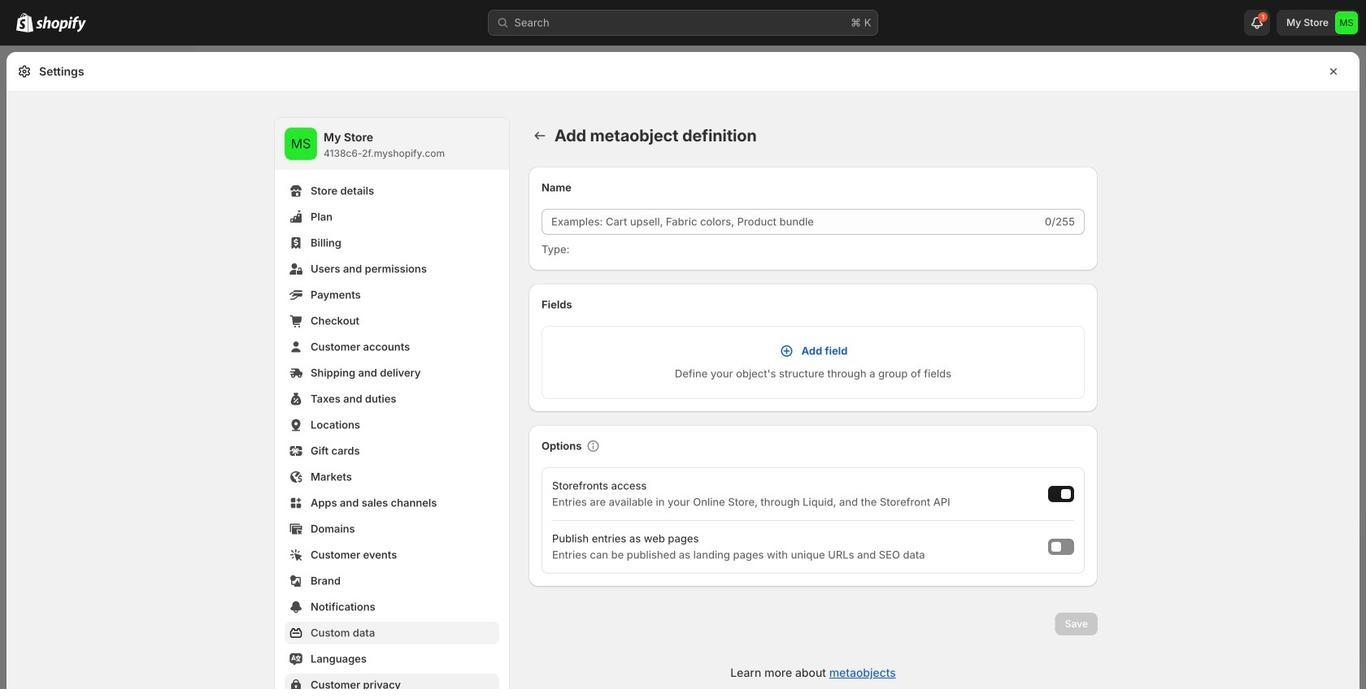 Task type: locate. For each thing, give the bounding box(es) containing it.
settings dialog
[[7, 52, 1360, 690]]

1 vertical spatial my store image
[[285, 128, 317, 160]]

shopify image
[[16, 13, 33, 32], [36, 16, 86, 32]]

1 horizontal spatial my store image
[[1336, 11, 1358, 34]]

my store image inside shop settings menu element
[[285, 128, 317, 160]]

my store image
[[1336, 11, 1358, 34], [285, 128, 317, 160]]

Examples: Cart upsell, Fabric colors, Product bundle text field
[[542, 209, 1042, 235]]

toggle storefronts access image
[[1061, 490, 1071, 499]]

shop settings menu element
[[275, 118, 509, 690]]

0 horizontal spatial my store image
[[285, 128, 317, 160]]



Task type: describe. For each thing, give the bounding box(es) containing it.
0 horizontal spatial shopify image
[[16, 13, 33, 32]]

1 horizontal spatial shopify image
[[36, 16, 86, 32]]

0 vertical spatial my store image
[[1336, 11, 1358, 34]]

toggle publishing entries as web pages image
[[1052, 543, 1061, 552]]



Task type: vqa. For each thing, say whether or not it's contained in the screenshot.
Shopify icon
yes



